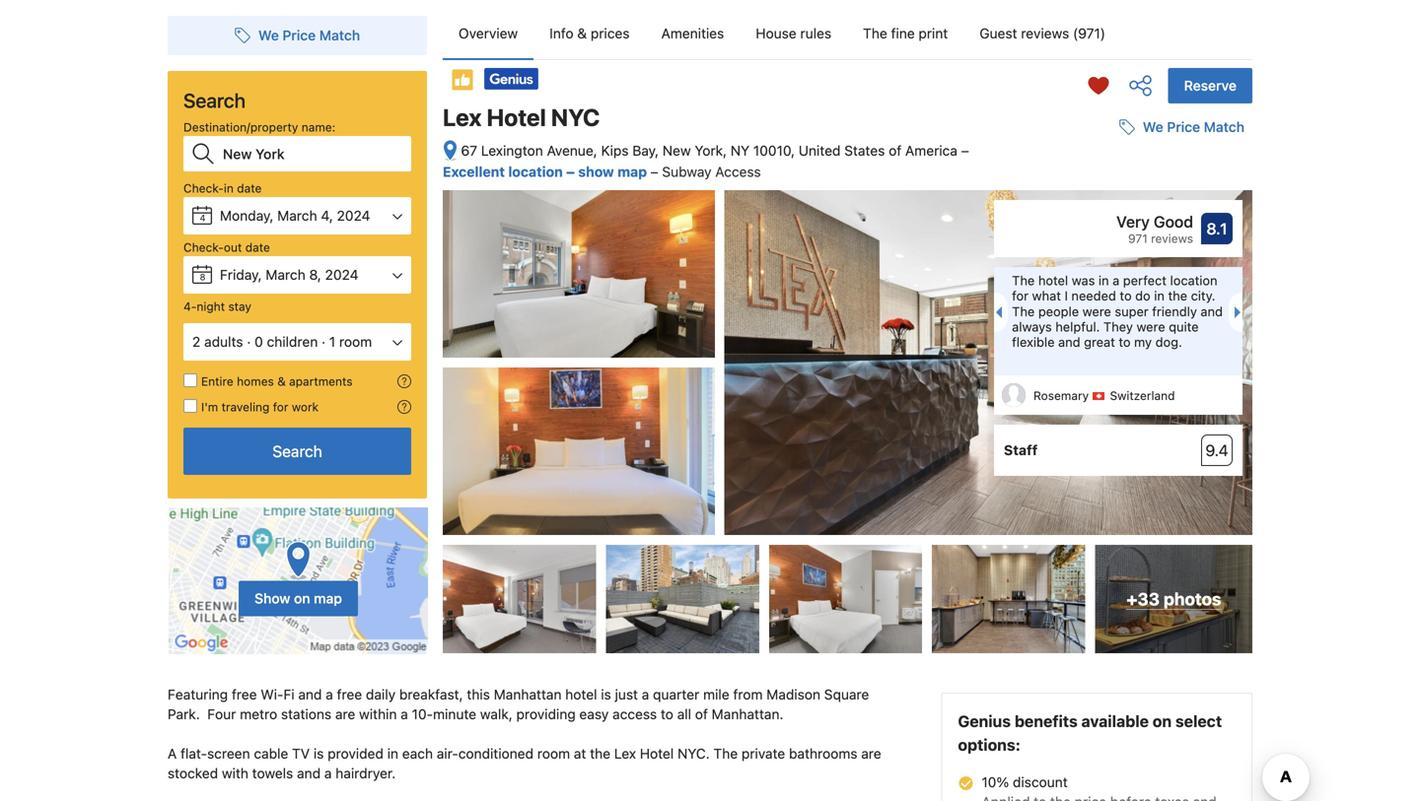 Task type: vqa. For each thing, say whether or not it's contained in the screenshot.
the leftmost Reviews
yes



Task type: describe. For each thing, give the bounding box(es) containing it.
genius
[[958, 713, 1011, 731]]

0 horizontal spatial is
[[314, 746, 324, 762]]

scored 8.1 element
[[1201, 213, 1233, 245]]

excellent
[[443, 164, 505, 180]]

flat-
[[181, 746, 207, 762]]

reviews inside 'link'
[[1021, 25, 1069, 41]]

i'm traveling for work
[[201, 400, 319, 414]]

and up stations
[[298, 687, 322, 703]]

helpful.
[[1055, 319, 1100, 334]]

needed
[[1071, 289, 1116, 303]]

overview link
[[443, 8, 534, 59]]

square
[[824, 687, 869, 703]]

click to open map view image
[[443, 140, 458, 162]]

room inside 2 adults · 0 children · 1 room dropdown button
[[339, 334, 372, 350]]

10%
[[982, 775, 1009, 791]]

in inside search "section"
[[224, 181, 234, 195]]

guest reviews (971) link
[[964, 8, 1121, 59]]

check- for out
[[183, 241, 224, 254]]

2 free from the left
[[337, 687, 362, 703]]

states
[[844, 142, 885, 159]]

& inside search "section"
[[277, 375, 286, 389]]

my
[[1134, 335, 1152, 350]]

fi
[[283, 687, 294, 703]]

destination/property
[[183, 120, 298, 134]]

1 horizontal spatial were
[[1136, 319, 1165, 334]]

rosemary
[[1033, 389, 1089, 403]]

guest reviews (971)
[[979, 25, 1105, 41]]

hotel inside 'the hotel was in a perfect location for what i needed to do in the city. the people were super friendly and always helpful. they were quite flexible and great to my dog.'
[[1038, 273, 1068, 288]]

lex inside 'featuring free wi-fi and a free daily breakfast, this manhattan hotel is just a quarter mile from madison square park.  four metro stations are within a 10-minute walk, providing easy access to all of manhattan. a flat-screen cable tv is provided in each air-conditioned room at the lex hotel nyc. the private bathrooms are stocked with towels and a hairdry'
[[614, 746, 636, 762]]

bathrooms
[[789, 746, 857, 762]]

check- for in
[[183, 181, 224, 195]]

stocked
[[168, 766, 218, 782]]

guest
[[979, 25, 1017, 41]]

provided
[[328, 746, 384, 762]]

0 vertical spatial lex
[[443, 104, 482, 131]]

we'll show you stays where you can have the entire place to yourself image
[[397, 375, 411, 389]]

Where are you going? field
[[215, 136, 411, 172]]

america
[[905, 142, 957, 159]]

friendly
[[1152, 304, 1197, 319]]

subway
[[662, 164, 712, 180]]

search button
[[183, 428, 411, 475]]

4,
[[321, 208, 333, 224]]

house
[[756, 25, 796, 41]]

+33
[[1126, 589, 1160, 610]]

homes
[[237, 375, 274, 389]]

good
[[1154, 213, 1193, 231]]

for inside 'the hotel was in a perfect location for what i needed to do in the city. the people were super friendly and always helpful. they were quite flexible and great to my dog.'
[[1012, 289, 1029, 303]]

reviews inside the very good 971 reviews
[[1151, 232, 1193, 246]]

nyc
[[551, 104, 600, 131]]

on inside the genius benefits available on select options:
[[1153, 713, 1172, 731]]

just
[[615, 687, 638, 703]]

in inside 'featuring free wi-fi and a free daily breakfast, this manhattan hotel is just a quarter mile from madison square park.  four metro stations are within a 10-minute walk, providing easy access to all of manhattan. a flat-screen cable tv is provided in each air-conditioned room at the lex hotel nyc. the private bathrooms are stocked with towels and a hairdry'
[[387, 746, 398, 762]]

friday, march 8, 2024
[[220, 267, 358, 283]]

always
[[1012, 319, 1052, 334]]

0 vertical spatial we price match button
[[227, 18, 368, 53]]

park.
[[168, 707, 200, 723]]

this
[[467, 687, 490, 703]]

match for the topmost we price match dropdown button
[[319, 27, 360, 43]]

manhattan
[[494, 687, 562, 703]]

photos
[[1164, 589, 1221, 610]]

10-
[[412, 707, 433, 723]]

1 vertical spatial to
[[1119, 335, 1131, 350]]

overview
[[459, 25, 518, 41]]

a right just at bottom
[[642, 687, 649, 703]]

people
[[1038, 304, 1079, 319]]

2 adults · 0 children · 1 room button
[[183, 323, 411, 361]]

match for the rightmost we price match dropdown button
[[1204, 119, 1244, 135]]

what
[[1032, 289, 1061, 303]]

staff
[[1004, 442, 1038, 459]]

friday,
[[220, 267, 262, 283]]

kips
[[601, 142, 629, 159]]

work
[[292, 400, 319, 414]]

super
[[1115, 304, 1149, 319]]

a inside 'the hotel was in a perfect location for what i needed to do in the city. the people were super friendly and always helpful. they were quite flexible and great to my dog.'
[[1113, 273, 1120, 288]]

lexington
[[481, 142, 543, 159]]

apartments
[[289, 375, 353, 389]]

entire homes & apartments
[[201, 375, 353, 389]]

wi-
[[261, 687, 283, 703]]

quite
[[1169, 319, 1199, 334]]

67 lexington avenue, kips bay, new york, ny 10010, united states of america – excellent location – show map – subway access
[[443, 142, 969, 180]]

we price match for the topmost we price match dropdown button
[[258, 27, 360, 43]]

new
[[663, 142, 691, 159]]

stay
[[228, 300, 251, 314]]

do
[[1135, 289, 1150, 303]]

york,
[[695, 142, 727, 159]]

amenities link
[[645, 8, 740, 59]]

traveling
[[221, 400, 270, 414]]

info & prices link
[[534, 8, 645, 59]]

0 vertical spatial is
[[601, 687, 611, 703]]

0 horizontal spatial search
[[183, 89, 246, 112]]

daily
[[366, 687, 396, 703]]

0 vertical spatial to
[[1120, 289, 1132, 303]]

nyc.
[[677, 746, 710, 762]]

a up stations
[[326, 687, 333, 703]]

show on map
[[254, 591, 342, 607]]

1 · from the left
[[247, 334, 251, 350]]

fine
[[891, 25, 915, 41]]

all
[[677, 707, 691, 723]]

1 free from the left
[[232, 687, 257, 703]]

dog.
[[1155, 335, 1182, 350]]

search section
[[160, 0, 435, 656]]

out
[[224, 241, 242, 254]]

67
[[461, 142, 477, 159]]

tv
[[292, 746, 310, 762]]

the hotel was in a perfect location for what i needed to do in the city. the people were super friendly and always helpful. they were quite flexible and great to my dog.
[[1012, 273, 1223, 350]]

monday,
[[220, 208, 274, 224]]

entire
[[201, 375, 233, 389]]

the inside "link"
[[863, 25, 887, 41]]

manhattan.
[[712, 707, 783, 723]]

avenue,
[[547, 142, 597, 159]]

info & prices
[[549, 25, 630, 41]]

lex hotel nyc
[[443, 104, 600, 131]]

price for the topmost we price match dropdown button
[[282, 27, 316, 43]]

discount
[[1013, 775, 1068, 791]]



Task type: locate. For each thing, give the bounding box(es) containing it.
& right info at the left of page
[[577, 25, 587, 41]]

1 vertical spatial we price match
[[1143, 119, 1244, 135]]

0 horizontal spatial of
[[695, 707, 708, 723]]

towels
[[252, 766, 293, 782]]

1 vertical spatial for
[[273, 400, 288, 414]]

1 horizontal spatial we price match
[[1143, 119, 1244, 135]]

·
[[247, 334, 251, 350], [322, 334, 326, 350]]

0 vertical spatial &
[[577, 25, 587, 41]]

search down work
[[272, 442, 322, 461]]

2 · from the left
[[322, 334, 326, 350]]

1 horizontal spatial on
[[1153, 713, 1172, 731]]

next image
[[1235, 307, 1246, 319]]

the up friendly
[[1168, 289, 1187, 303]]

i
[[1064, 289, 1068, 303]]

in right do
[[1154, 289, 1165, 303]]

1 vertical spatial location
[[1170, 273, 1217, 288]]

in up monday,
[[224, 181, 234, 195]]

0 vertical spatial 2024
[[337, 208, 370, 224]]

benefits
[[1015, 713, 1078, 731]]

hotel left nyc.
[[640, 746, 674, 762]]

0 horizontal spatial reviews
[[1021, 25, 1069, 41]]

united
[[799, 142, 841, 159]]

1 vertical spatial on
[[1153, 713, 1172, 731]]

1 horizontal spatial –
[[650, 164, 658, 180]]

search inside button
[[272, 442, 322, 461]]

hotel up what
[[1038, 273, 1068, 288]]

we'll show you stays where you can have the entire place to yourself image
[[397, 375, 411, 389]]

price inside search "section"
[[282, 27, 316, 43]]

· left 0
[[247, 334, 251, 350]]

– right america
[[961, 142, 969, 159]]

1 horizontal spatial room
[[537, 746, 570, 762]]

the
[[863, 25, 887, 41], [1012, 273, 1035, 288], [1012, 304, 1035, 319], [713, 746, 738, 762]]

for
[[1012, 289, 1029, 303], [273, 400, 288, 414]]

we up 'very'
[[1143, 119, 1163, 135]]

location up city.
[[1170, 273, 1217, 288]]

1 vertical spatial we price match button
[[1111, 110, 1252, 145]]

the up always
[[1012, 304, 1035, 319]]

march for friday,
[[266, 267, 305, 283]]

match inside search "section"
[[319, 27, 360, 43]]

reviews left (971)
[[1021, 25, 1069, 41]]

we
[[258, 27, 279, 43], [1143, 119, 1163, 135]]

date
[[237, 181, 262, 195], [245, 241, 270, 254]]

quarter
[[653, 687, 699, 703]]

0 horizontal spatial we
[[258, 27, 279, 43]]

0 horizontal spatial price
[[282, 27, 316, 43]]

· left "1"
[[322, 334, 326, 350]]

1 horizontal spatial match
[[1204, 119, 1244, 135]]

– down bay,
[[650, 164, 658, 180]]

& inside info & prices link
[[577, 25, 587, 41]]

were up my at top
[[1136, 319, 1165, 334]]

1 vertical spatial map
[[314, 591, 342, 607]]

on
[[294, 591, 310, 607], [1153, 713, 1172, 731]]

room inside 'featuring free wi-fi and a free daily breakfast, this manhattan hotel is just a quarter mile from madison square park.  four metro stations are within a 10-minute walk, providing easy access to all of manhattan. a flat-screen cable tv is provided in each air-conditioned room at the lex hotel nyc. the private bathrooms are stocked with towels and a hairdry'
[[537, 746, 570, 762]]

march left 8,
[[266, 267, 305, 283]]

1 vertical spatial march
[[266, 267, 305, 283]]

0 horizontal spatial ·
[[247, 334, 251, 350]]

from
[[733, 687, 763, 703]]

1 horizontal spatial hotel
[[640, 746, 674, 762]]

1 vertical spatial search
[[272, 442, 322, 461]]

reserve
[[1184, 77, 1237, 94]]

1 vertical spatial of
[[695, 707, 708, 723]]

map down bay,
[[617, 164, 647, 180]]

1 horizontal spatial search
[[272, 442, 322, 461]]

price down reserve button in the right of the page
[[1167, 119, 1200, 135]]

and down tv
[[297, 766, 321, 782]]

we price match inside search "section"
[[258, 27, 360, 43]]

show
[[254, 591, 290, 607]]

access
[[612, 707, 657, 723]]

location down lexington
[[508, 164, 563, 180]]

are right bathrooms
[[861, 746, 881, 762]]

free left daily
[[337, 687, 362, 703]]

the inside 'featuring free wi-fi and a free daily breakfast, this manhattan hotel is just a quarter mile from madison square park.  four metro stations are within a 10-minute walk, providing easy access to all of manhattan. a flat-screen cable tv is provided in each air-conditioned room at the lex hotel nyc. the private bathrooms are stocked with towels and a hairdry'
[[590, 746, 610, 762]]

1 vertical spatial we
[[1143, 119, 1163, 135]]

we up destination/property name:
[[258, 27, 279, 43]]

cable
[[254, 746, 288, 762]]

0 vertical spatial of
[[889, 142, 902, 159]]

room right "1"
[[339, 334, 372, 350]]

0 horizontal spatial free
[[232, 687, 257, 703]]

1 horizontal spatial we
[[1143, 119, 1163, 135]]

a left 10-
[[401, 707, 408, 723]]

0 vertical spatial price
[[282, 27, 316, 43]]

we price match button down reserve button in the right of the page
[[1111, 110, 1252, 145]]

0 vertical spatial are
[[335, 707, 355, 723]]

we for the rightmost we price match dropdown button
[[1143, 119, 1163, 135]]

stations
[[281, 707, 331, 723]]

0 vertical spatial march
[[277, 208, 317, 224]]

2024 for monday, march 4, 2024
[[337, 208, 370, 224]]

the up what
[[1012, 273, 1035, 288]]

are left within
[[335, 707, 355, 723]]

private
[[741, 746, 785, 762]]

providing
[[516, 707, 576, 723]]

0 vertical spatial location
[[508, 164, 563, 180]]

1 horizontal spatial free
[[337, 687, 362, 703]]

check- up 4
[[183, 181, 224, 195]]

we price match button up name:
[[227, 18, 368, 53]]

map inside 67 lexington avenue, kips bay, new york, ny 10010, united states of america – excellent location – show map – subway access
[[617, 164, 647, 180]]

for left work
[[273, 400, 288, 414]]

lex up 67
[[443, 104, 482, 131]]

+33 photos link
[[1095, 545, 1252, 654]]

check- down 4
[[183, 241, 224, 254]]

the inside 'featuring free wi-fi and a free daily breakfast, this manhattan hotel is just a quarter mile from madison square park.  four metro stations are within a 10-minute walk, providing easy access to all of manhattan. a flat-screen cable tv is provided in each air-conditioned room at the lex hotel nyc. the private bathrooms are stocked with towels and a hairdry'
[[713, 746, 738, 762]]

2 vertical spatial to
[[661, 707, 673, 723]]

adults
[[204, 334, 243, 350]]

0 vertical spatial we price match
[[258, 27, 360, 43]]

1 vertical spatial check-
[[183, 241, 224, 254]]

0 horizontal spatial we price match
[[258, 27, 360, 43]]

0 horizontal spatial –
[[566, 164, 575, 180]]

0 horizontal spatial were
[[1082, 304, 1111, 319]]

2024 for friday, march 8, 2024
[[325, 267, 358, 283]]

–
[[961, 142, 969, 159], [566, 164, 575, 180], [650, 164, 658, 180]]

0 horizontal spatial match
[[319, 27, 360, 43]]

0 vertical spatial reviews
[[1021, 25, 1069, 41]]

we inside search "section"
[[258, 27, 279, 43]]

2024 right the 4,
[[337, 208, 370, 224]]

0 vertical spatial on
[[294, 591, 310, 607]]

valign  initial image
[[451, 68, 474, 92]]

1 vertical spatial match
[[1204, 119, 1244, 135]]

– down avenue,
[[566, 164, 575, 180]]

& right homes
[[277, 375, 286, 389]]

for left what
[[1012, 289, 1029, 303]]

four
[[207, 707, 236, 723]]

1 vertical spatial &
[[277, 375, 286, 389]]

0
[[254, 334, 263, 350]]

0 horizontal spatial &
[[277, 375, 286, 389]]

0 horizontal spatial lex
[[443, 104, 482, 131]]

1 vertical spatial 2024
[[325, 267, 358, 283]]

0 vertical spatial check-
[[183, 181, 224, 195]]

date right out
[[245, 241, 270, 254]]

1 vertical spatial room
[[537, 746, 570, 762]]

very good 971 reviews
[[1116, 213, 1193, 246]]

0 horizontal spatial hotel
[[487, 104, 546, 131]]

1
[[329, 334, 335, 350]]

0 horizontal spatial on
[[294, 591, 310, 607]]

air-
[[437, 746, 458, 762]]

free up metro
[[232, 687, 257, 703]]

of right states
[[889, 142, 902, 159]]

map
[[617, 164, 647, 180], [314, 591, 342, 607]]

1 horizontal spatial ·
[[322, 334, 326, 350]]

to down they
[[1119, 335, 1131, 350]]

0 vertical spatial search
[[183, 89, 246, 112]]

were
[[1082, 304, 1111, 319], [1136, 319, 1165, 334]]

date up monday,
[[237, 181, 262, 195]]

destination/property name:
[[183, 120, 336, 134]]

0 horizontal spatial we price match button
[[227, 18, 368, 53]]

1 horizontal spatial price
[[1167, 119, 1200, 135]]

1 vertical spatial date
[[245, 241, 270, 254]]

1 horizontal spatial for
[[1012, 289, 1029, 303]]

bay,
[[632, 142, 659, 159]]

to up super
[[1120, 289, 1132, 303]]

match down reserve button in the right of the page
[[1204, 119, 1244, 135]]

0 vertical spatial map
[[617, 164, 647, 180]]

is left just at bottom
[[601, 687, 611, 703]]

date for check-out date
[[245, 241, 270, 254]]

971
[[1128, 232, 1148, 246]]

of inside 'featuring free wi-fi and a free daily breakfast, this manhattan hotel is just a quarter mile from madison square park.  four metro stations are within a 10-minute walk, providing easy access to all of manhattan. a flat-screen cable tv is provided in each air-conditioned room at the lex hotel nyc. the private bathrooms are stocked with towels and a hairdry'
[[695, 707, 708, 723]]

0 vertical spatial the
[[1168, 289, 1187, 303]]

1 vertical spatial the
[[590, 746, 610, 762]]

4-
[[183, 300, 197, 314]]

in up needed
[[1098, 273, 1109, 288]]

the right at
[[590, 746, 610, 762]]

were down needed
[[1082, 304, 1111, 319]]

great
[[1084, 335, 1115, 350]]

0 vertical spatial we
[[258, 27, 279, 43]]

hotel up lexington
[[487, 104, 546, 131]]

price up name:
[[282, 27, 316, 43]]

match up name:
[[319, 27, 360, 43]]

1 horizontal spatial location
[[1170, 273, 1217, 288]]

1 horizontal spatial &
[[577, 25, 587, 41]]

1 horizontal spatial is
[[601, 687, 611, 703]]

and down helpful.
[[1058, 335, 1080, 350]]

price for the rightmost we price match dropdown button
[[1167, 119, 1200, 135]]

within
[[359, 707, 397, 723]]

we for the topmost we price match dropdown button
[[258, 27, 279, 43]]

name:
[[301, 120, 336, 134]]

night
[[197, 300, 225, 314]]

1 vertical spatial hotel
[[640, 746, 674, 762]]

madison
[[766, 687, 820, 703]]

1 vertical spatial price
[[1167, 119, 1200, 135]]

children
[[267, 334, 318, 350]]

0 horizontal spatial room
[[339, 334, 372, 350]]

the left fine
[[863, 25, 887, 41]]

options:
[[958, 736, 1021, 755]]

hotel inside 'featuring free wi-fi and a free daily breakfast, this manhattan hotel is just a quarter mile from madison square park.  four metro stations are within a 10-minute walk, providing easy access to all of manhattan. a flat-screen cable tv is provided in each air-conditioned room at the lex hotel nyc. the private bathrooms are stocked with towels and a hairdry'
[[640, 746, 674, 762]]

0 horizontal spatial for
[[273, 400, 288, 414]]

1 horizontal spatial hotel
[[1038, 273, 1068, 288]]

minute
[[433, 707, 476, 723]]

search
[[183, 89, 246, 112], [272, 442, 322, 461]]

lex down access
[[614, 746, 636, 762]]

0 horizontal spatial location
[[508, 164, 563, 180]]

location inside 'the hotel was in a perfect location for what i needed to do in the city. the people were super friendly and always helpful. they were quite flexible and great to my dog.'
[[1170, 273, 1217, 288]]

1 horizontal spatial of
[[889, 142, 902, 159]]

0 vertical spatial for
[[1012, 289, 1029, 303]]

monday, march 4, 2024
[[220, 208, 370, 224]]

a down 'provided'
[[324, 766, 332, 782]]

we price match for the rightmost we price match dropdown button
[[1143, 119, 1244, 135]]

of right all
[[695, 707, 708, 723]]

featuring
[[168, 687, 228, 703]]

date for check-in date
[[237, 181, 262, 195]]

hotel inside 'featuring free wi-fi and a free daily breakfast, this manhattan hotel is just a quarter mile from madison square park.  four metro stations are within a 10-minute walk, providing easy access to all of manhattan. a flat-screen cable tv is provided in each air-conditioned room at the lex hotel nyc. the private bathrooms are stocked with towels and a hairdry'
[[565, 687, 597, 703]]

of inside 67 lexington avenue, kips bay, new york, ny 10010, united states of america – excellent location – show map – subway access
[[889, 142, 902, 159]]

a up needed
[[1113, 273, 1120, 288]]

reserve button
[[1168, 68, 1252, 104]]

1 horizontal spatial the
[[1168, 289, 1187, 303]]

conditioned
[[458, 746, 534, 762]]

1 vertical spatial is
[[314, 746, 324, 762]]

1 horizontal spatial map
[[617, 164, 647, 180]]

0 horizontal spatial hotel
[[565, 687, 597, 703]]

0 horizontal spatial are
[[335, 707, 355, 723]]

is right tv
[[314, 746, 324, 762]]

0 vertical spatial hotel
[[1038, 273, 1068, 288]]

price
[[282, 27, 316, 43], [1167, 119, 1200, 135]]

access
[[715, 164, 761, 180]]

1 check- from the top
[[183, 181, 224, 195]]

1 horizontal spatial lex
[[614, 746, 636, 762]]

we price match down reserve button in the right of the page
[[1143, 119, 1244, 135]]

on inside search "section"
[[294, 591, 310, 607]]

0 vertical spatial date
[[237, 181, 262, 195]]

perfect
[[1123, 273, 1167, 288]]

the
[[1168, 289, 1187, 303], [590, 746, 610, 762]]

2 check- from the top
[[183, 241, 224, 254]]

1 horizontal spatial are
[[861, 746, 881, 762]]

scored 9.4 element
[[1201, 435, 1233, 467]]

they
[[1103, 319, 1133, 334]]

+33 photos
[[1126, 589, 1221, 610]]

in
[[224, 181, 234, 195], [1098, 273, 1109, 288], [1154, 289, 1165, 303], [387, 746, 398, 762]]

march left the 4,
[[277, 208, 317, 224]]

to inside 'featuring free wi-fi and a free daily breakfast, this manhattan hotel is just a quarter mile from madison square park.  four metro stations are within a 10-minute walk, providing easy access to all of manhattan. a flat-screen cable tv is provided in each air-conditioned room at the lex hotel nyc. the private bathrooms are stocked with towels and a hairdry'
[[661, 707, 673, 723]]

to left all
[[661, 707, 673, 723]]

8,
[[309, 267, 321, 283]]

and down city.
[[1201, 304, 1223, 319]]

1 horizontal spatial reviews
[[1151, 232, 1193, 246]]

city.
[[1191, 289, 1215, 303]]

10010,
[[753, 142, 795, 159]]

(971)
[[1073, 25, 1105, 41]]

2 horizontal spatial –
[[961, 142, 969, 159]]

amenities
[[661, 25, 724, 41]]

is
[[601, 687, 611, 703], [314, 746, 324, 762]]

hotel up easy
[[565, 687, 597, 703]]

for inside search "section"
[[273, 400, 288, 414]]

2024
[[337, 208, 370, 224], [325, 267, 358, 283]]

8.1
[[1206, 220, 1227, 238]]

hotel
[[487, 104, 546, 131], [640, 746, 674, 762]]

1 vertical spatial lex
[[614, 746, 636, 762]]

room left at
[[537, 746, 570, 762]]

1 vertical spatial are
[[861, 746, 881, 762]]

reviews down good
[[1151, 232, 1193, 246]]

search up 'destination/property'
[[183, 89, 246, 112]]

map right show
[[314, 591, 342, 607]]

rated very good element
[[1004, 210, 1193, 234]]

map inside search "section"
[[314, 591, 342, 607]]

10% discount
[[982, 775, 1068, 791]]

march for monday,
[[277, 208, 317, 224]]

0 horizontal spatial the
[[590, 746, 610, 762]]

the right nyc.
[[713, 746, 738, 762]]

1 horizontal spatial we price match button
[[1111, 110, 1252, 145]]

on right show
[[294, 591, 310, 607]]

the fine print
[[863, 25, 948, 41]]

0 horizontal spatial map
[[314, 591, 342, 607]]

a
[[168, 746, 177, 762]]

on left select
[[1153, 713, 1172, 731]]

free
[[232, 687, 257, 703], [337, 687, 362, 703]]

0 vertical spatial hotel
[[487, 104, 546, 131]]

select
[[1175, 713, 1222, 731]]

if you select this option, we'll show you popular business travel features like breakfast, wifi and free parking. image
[[397, 400, 411, 414], [397, 400, 411, 414]]

location inside 67 lexington avenue, kips bay, new york, ny 10010, united states of america – excellent location – show map – subway access
[[508, 164, 563, 180]]

4
[[200, 213, 206, 223]]

0 vertical spatial match
[[319, 27, 360, 43]]

hotel
[[1038, 273, 1068, 288], [565, 687, 597, 703]]

was
[[1072, 273, 1095, 288]]

1 vertical spatial hotel
[[565, 687, 597, 703]]

2024 right 8,
[[325, 267, 358, 283]]

1 vertical spatial reviews
[[1151, 232, 1193, 246]]

&
[[577, 25, 587, 41], [277, 375, 286, 389]]

in left each
[[387, 746, 398, 762]]

each
[[402, 746, 433, 762]]

print
[[918, 25, 948, 41]]

0 vertical spatial room
[[339, 334, 372, 350]]

previous image
[[990, 307, 1002, 319]]

we price match button
[[227, 18, 368, 53], [1111, 110, 1252, 145]]

i'm
[[201, 400, 218, 414]]

the inside 'the hotel was in a perfect location for what i needed to do in the city. the people were super friendly and always helpful. they were quite flexible and great to my dog.'
[[1168, 289, 1187, 303]]

we price match up name:
[[258, 27, 360, 43]]



